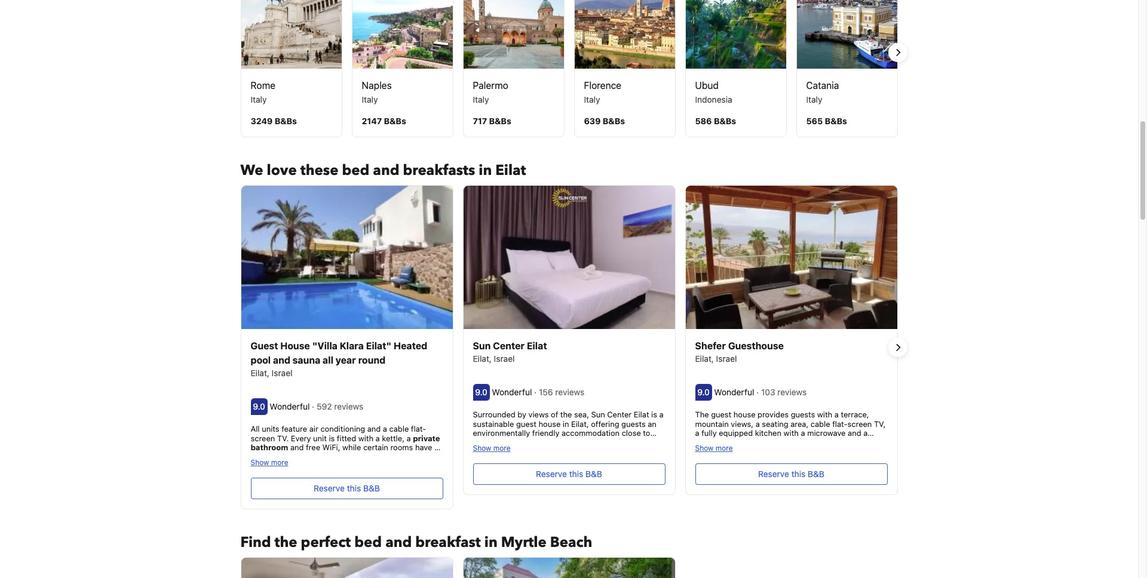 Task type: vqa. For each thing, say whether or not it's contained in the screenshot.


Task type: describe. For each thing, give the bounding box(es) containing it.
scored 9.0 element for shefer guesthouse
[[695, 384, 712, 401]]

area,
[[791, 419, 809, 429]]

9.0 for sun center eilat
[[475, 387, 487, 397]]

fully
[[702, 429, 717, 438]]

and up offered,
[[725, 438, 738, 448]]

show for shefer guesthouse
[[695, 444, 714, 453]]

a left fully
[[695, 429, 699, 438]]

year
[[336, 355, 356, 366]]

ubud indonesia
[[695, 80, 732, 105]]

shefer guesthouse link
[[695, 339, 888, 353]]

reserve this b&b link for israel
[[695, 464, 888, 485]]

more for klara
[[271, 458, 288, 467]]

717 b&bs
[[473, 116, 511, 126]]

103
[[761, 387, 775, 397]]

well
[[753, 457, 767, 466]]

sun center eilat section
[[463, 185, 675, 495]]

show more for shefer guesthouse
[[695, 444, 733, 453]]

florence image
[[574, 0, 675, 69]]

property types region
[[231, 185, 907, 510]]

from 592 reviews element
[[312, 402, 366, 412]]

a right the kettle,
[[407, 434, 411, 443]]

bed inside and free wifi, while certain rooms have a terrace and some have sea views. at the guest house, every unit comes with bed linen and towels.
[[358, 462, 372, 471]]

sun
[[473, 341, 491, 351]]

heated
[[394, 341, 427, 351]]

palermo image
[[463, 0, 564, 69]]

we
[[240, 161, 263, 181]]

stovetop
[[765, 447, 796, 457]]

linen inside and free wifi, while certain rooms have a terrace and some have sea views. at the guest house, every unit comes with bed linen and towels.
[[374, 462, 391, 471]]

mountain
[[695, 419, 729, 429]]

and left free
[[290, 443, 304, 453]]

these
[[300, 161, 338, 181]]

reviews for center
[[555, 387, 585, 397]]

is
[[329, 434, 335, 443]]

florence section
[[574, 0, 675, 138]]

show for sun center eilat
[[473, 444, 491, 453]]

we love these bed and breakfasts in eilat
[[240, 161, 526, 181]]

florence italy
[[584, 80, 621, 105]]

565 b&bs
[[806, 116, 847, 126]]

a right a
[[740, 438, 744, 448]]

wifi,
[[322, 443, 340, 453]]

the inside with walk-in shower. a fridge, a stovetop and kitchenware are also offered, as well as a kettle. at the guest house, units are equipped with bed linen and towels.
[[821, 457, 832, 466]]

comes
[[315, 462, 339, 471]]

kitchen
[[755, 429, 782, 438]]

love
[[267, 161, 297, 181]]

b&b for sun center eilat
[[586, 469, 602, 479]]

palermo section
[[463, 0, 564, 138]]

rated wonderful element for "villa
[[270, 402, 312, 412]]

catania image
[[797, 0, 897, 69]]

guest house "villa klara eilat" heated pool and sauna all year round eilat, israel
[[251, 341, 427, 378]]

and right stovetop
[[798, 447, 812, 457]]

592
[[317, 402, 332, 412]]

florence
[[584, 80, 621, 91]]

private for shefer guesthouse
[[747, 438, 774, 448]]

parking
[[473, 466, 500, 476]]

all
[[251, 424, 260, 434]]

rated wonderful element for eilat,
[[714, 387, 757, 397]]

and down kitchenware
[[817, 466, 831, 476]]

and inside all units feature air conditioning and a cable flat- screen tv. every unit is fitted with a kettle, a
[[367, 424, 381, 434]]

pool
[[251, 355, 271, 366]]

with walk-in shower. a fridge, a stovetop and kitchenware are also offered, as well as a kettle. at the guest house, units are equipped with bed linen and towels.
[[695, 438, 881, 476]]

wonderful for eilat
[[492, 387, 532, 397]]

9.0 wonderful 103 reviews
[[697, 387, 809, 397]]

b&b for guest house "villa klara eilat" heated pool and sauna all year round
[[363, 483, 380, 494]]

wonderful for eilat,
[[714, 387, 754, 397]]

eilat inside sun center eilat eilat, israel
[[527, 341, 547, 351]]

the inside and free wifi, while certain rooms have a terrace and some have sea views. at the guest house, every unit comes with bed linen and towels.
[[385, 452, 396, 462]]

linen inside with walk-in shower. a fridge, a stovetop and kitchenware are also offered, as well as a kettle. at the guest house, units are equipped with bed linen and towels.
[[798, 466, 815, 476]]

bathroom for shefer guesthouse
[[776, 438, 813, 448]]

seating
[[762, 419, 788, 429]]

a left the kettle,
[[376, 434, 380, 443]]

naples
[[362, 80, 392, 91]]

0 horizontal spatial the
[[275, 533, 297, 553]]

units inside all units feature air conditioning and a cable flat- screen tv. every unit is fitted with a kettle, a
[[262, 424, 279, 434]]

and down "terrace,"
[[848, 429, 861, 438]]

guest inside and free wifi, while certain rooms have a terrace and some have sea views. at the guest house, every unit comes with bed linen and towels.
[[398, 452, 419, 462]]

provides
[[758, 410, 789, 420]]

rated wonderful element for eilat
[[492, 387, 534, 397]]

every
[[277, 462, 297, 471]]

terrace,
[[841, 410, 869, 420]]

bathroom for guest house "villa klara eilat" heated pool and sauna all year round
[[251, 443, 288, 453]]

guests
[[791, 410, 815, 420]]

guest
[[251, 341, 278, 351]]

myrtle
[[501, 533, 547, 553]]

bed inside with walk-in shower. a fridge, a stovetop and kitchenware are also offered, as well as a kettle. at the guest house, units are equipped with bed linen and towels.
[[782, 466, 796, 476]]

sea
[[335, 452, 348, 462]]

facilities
[[518, 466, 548, 476]]

reviews for guesthouse
[[778, 387, 807, 397]]

free
[[306, 443, 320, 453]]

and left breakfast
[[385, 533, 412, 553]]

show more for guest house "villa klara eilat" heated pool and sauna all year round
[[251, 458, 288, 467]]

scored 9.0 element for guest house "villa klara eilat" heated pool and sauna all year round
[[251, 399, 267, 415]]

italy for catania
[[806, 95, 822, 105]]

house, inside and free wifi, while certain rooms have a terrace and some have sea views. at the guest house, every unit comes with bed linen and towels.
[[251, 462, 275, 471]]

disabled
[[562, 466, 593, 476]]

b&bs for naples
[[384, 116, 406, 126]]

offered,
[[712, 457, 741, 466]]

1 horizontal spatial have
[[415, 443, 432, 453]]

bed right these
[[342, 161, 369, 181]]

a left "terrace,"
[[835, 410, 839, 420]]

ubud image
[[686, 0, 786, 69]]

breakfast
[[415, 533, 481, 553]]

klara
[[340, 341, 364, 351]]

walk-
[[833, 438, 852, 448]]

show more button for sun center eilat
[[473, 443, 511, 453]]

views.
[[350, 452, 373, 462]]

639
[[584, 116, 601, 126]]

fridge,
[[732, 447, 756, 457]]

3249 b&bs
[[251, 116, 297, 126]]

0 horizontal spatial eilat
[[495, 161, 526, 181]]

guest inside the guest house provides guests with a terrace, mountain views, a seating area, cable flat-screen tv, a fully equipped kitchen with a microwave and a toaster, and a
[[711, 410, 731, 420]]

screen inside all units feature air conditioning and a cable flat- screen tv. every unit is fitted with a kettle, a
[[251, 434, 275, 443]]

reserve this b&b link for klara
[[251, 478, 443, 500]]

shower.
[[695, 447, 723, 457]]

156
[[539, 387, 553, 397]]

a down guests
[[801, 429, 805, 438]]

from 103 reviews element
[[757, 387, 809, 397]]

at inside with walk-in shower. a fridge, a stovetop and kitchenware are also offered, as well as a kettle. at the guest house, units are equipped with bed linen and towels.
[[811, 457, 818, 466]]

the
[[695, 410, 709, 420]]

a inside and free wifi, while certain rooms have a terrace and some have sea views. at the guest house, every unit comes with bed linen and towels.
[[434, 443, 439, 453]]

2147
[[362, 116, 382, 126]]

9.0 wonderful 592 reviews
[[253, 402, 366, 412]]

guest house "villa klara eilat" heated pool and sauna all year round image
[[241, 186, 453, 329]]

show for guest house "villa klara eilat" heated pool and sauna all year round
[[251, 458, 269, 467]]

with down stovetop
[[765, 466, 780, 476]]

and down 2147 b&bs
[[373, 161, 399, 181]]

beach
[[550, 533, 592, 553]]

rome
[[251, 80, 275, 91]]

round
[[358, 355, 385, 366]]

reserve this b&b link for eilat,
[[473, 464, 665, 485]]

every
[[291, 434, 311, 443]]

and down 'rooms'
[[393, 462, 407, 471]]

naples italy
[[362, 80, 392, 105]]

certain
[[363, 443, 388, 453]]

eilat, inside sun center eilat eilat, israel
[[473, 354, 492, 364]]

kettle,
[[382, 434, 404, 443]]

reviews for house
[[334, 402, 363, 412]]

rooms
[[390, 443, 413, 453]]



Task type: locate. For each thing, give the bounding box(es) containing it.
2147 b&bs
[[362, 116, 406, 126]]

0 horizontal spatial towels.
[[409, 462, 435, 471]]

sauna
[[293, 355, 320, 366]]

2 horizontal spatial this
[[792, 469, 806, 479]]

are right walk-
[[859, 447, 871, 457]]

bed down stovetop
[[782, 466, 796, 476]]

b&bs for rome
[[275, 116, 297, 126]]

0 horizontal spatial israel
[[272, 368, 292, 378]]

the down the kettle,
[[385, 452, 396, 462]]

this right for
[[569, 469, 583, 479]]

2 horizontal spatial reserve this b&b link
[[695, 464, 888, 485]]

next image
[[891, 46, 905, 60]]

1 horizontal spatial israel
[[494, 354, 515, 364]]

a right views,
[[756, 419, 760, 429]]

find
[[240, 533, 271, 553]]

2 horizontal spatial israel
[[716, 354, 737, 364]]

1 horizontal spatial show
[[473, 444, 491, 453]]

italy
[[251, 95, 267, 105], [362, 95, 378, 105], [473, 95, 489, 105], [584, 95, 600, 105], [806, 95, 822, 105]]

9.0 inside "shefer guesthouse" section
[[697, 387, 710, 397]]

1 horizontal spatial as
[[769, 457, 777, 466]]

private right the kettle,
[[413, 434, 440, 443]]

italy down catania on the top right of the page
[[806, 95, 822, 105]]

eilat, down "shefer"
[[695, 354, 714, 364]]

eilat"
[[366, 341, 391, 351]]

0 vertical spatial are
[[859, 447, 871, 457]]

private bathroom inside guest house "villa klara eilat" heated pool and sauna all year round section
[[251, 434, 440, 453]]

this for guest house "villa klara eilat" heated pool and sauna all year round
[[347, 483, 361, 494]]

more up offered,
[[716, 444, 733, 453]]

this down kettle.
[[792, 469, 806, 479]]

shefer guesthouse image
[[686, 186, 897, 329]]

reserve this b&b for klara
[[314, 483, 380, 494]]

flat- up 'rooms'
[[411, 424, 426, 434]]

in for we love these bed and breakfasts in eilat
[[479, 161, 492, 181]]

0 horizontal spatial show more
[[251, 458, 288, 467]]

b&bs for palermo
[[489, 116, 511, 126]]

0 horizontal spatial private bathroom
[[251, 434, 440, 453]]

0 horizontal spatial screen
[[251, 434, 275, 443]]

3 b&bs from the left
[[489, 116, 511, 126]]

2 horizontal spatial rated wonderful element
[[714, 387, 757, 397]]

0 horizontal spatial flat-
[[411, 424, 426, 434]]

all
[[323, 355, 333, 366]]

italy inside the catania italy
[[806, 95, 822, 105]]

reviews inside guest house "villa klara eilat" heated pool and sauna all year round section
[[334, 402, 363, 412]]

0 horizontal spatial 9.0
[[253, 402, 265, 412]]

italy for naples
[[362, 95, 378, 105]]

9.0 up the the
[[697, 387, 710, 397]]

reserve inside guest house "villa klara eilat" heated pool and sauna all year round section
[[314, 483, 345, 494]]

house, inside with walk-in shower. a fridge, a stovetop and kitchenware are also offered, as well as a kettle. at the guest house, units are equipped with bed linen and towels.
[[857, 457, 881, 466]]

are down a
[[715, 466, 726, 476]]

private bathroom for klara
[[251, 434, 440, 453]]

1 horizontal spatial more
[[493, 444, 511, 453]]

this for sun center eilat
[[569, 469, 583, 479]]

italy down florence
[[584, 95, 600, 105]]

show more button down fully
[[695, 443, 733, 453]]

equipped inside with walk-in shower. a fridge, a stovetop and kitchenware are also offered, as well as a kettle. at the guest house, units are equipped with bed linen and towels.
[[728, 466, 762, 476]]

1 horizontal spatial towels.
[[833, 466, 858, 476]]

guest inside with walk-in shower. a fridge, a stovetop and kitchenware are also offered, as well as a kettle. at the guest house, units are equipped with bed linen and towels.
[[834, 457, 855, 466]]

with inside and free wifi, while certain rooms have a terrace and some have sea views. at the guest house, every unit comes with bed linen and towels.
[[341, 462, 356, 471]]

2 horizontal spatial scored 9.0 element
[[695, 384, 712, 401]]

at inside and free wifi, while certain rooms have a terrace and some have sea views. at the guest house, every unit comes with bed linen and towels.
[[375, 452, 383, 462]]

perfect
[[301, 533, 351, 553]]

1 vertical spatial are
[[715, 466, 726, 476]]

and left some
[[279, 452, 292, 462]]

1 as from the left
[[743, 457, 751, 466]]

as right the well
[[769, 457, 777, 466]]

some
[[294, 452, 314, 462]]

1 horizontal spatial cable
[[811, 419, 830, 429]]

6 b&bs from the left
[[825, 116, 847, 126]]

1 horizontal spatial show more
[[473, 444, 511, 453]]

2 horizontal spatial 9.0
[[697, 387, 710, 397]]

cable up 'rooms'
[[389, 424, 409, 434]]

b&bs inside 'rome' section
[[275, 116, 297, 126]]

1 horizontal spatial guest
[[711, 410, 731, 420]]

guesthouse
[[728, 341, 784, 351]]

b&bs for ubud
[[714, 116, 736, 126]]

in inside with walk-in shower. a fridge, a stovetop and kitchenware are also offered, as well as a kettle. at the guest house, units are equipped with bed linen and towels.
[[852, 438, 858, 448]]

wonderful for "villa
[[270, 402, 310, 412]]

unit
[[313, 434, 327, 443], [299, 462, 313, 471]]

private for guest house "villa klara eilat" heated pool and sauna all year round
[[413, 434, 440, 443]]

private bathroom for israel
[[747, 438, 813, 448]]

scored 9.0 element inside guest house "villa klara eilat" heated pool and sauna all year round section
[[251, 399, 267, 415]]

0 vertical spatial in
[[479, 161, 492, 181]]

in right the breakfasts
[[479, 161, 492, 181]]

1 horizontal spatial at
[[811, 457, 818, 466]]

italy down palermo
[[473, 95, 489, 105]]

2 horizontal spatial reserve this b&b
[[758, 469, 825, 479]]

1 b&bs from the left
[[275, 116, 297, 126]]

9.0 inside sun center eilat section
[[475, 387, 487, 397]]

1 horizontal spatial reserve this b&b link
[[473, 464, 665, 485]]

1 horizontal spatial are
[[859, 447, 871, 457]]

a
[[835, 410, 839, 420], [756, 419, 760, 429], [383, 424, 387, 434], [695, 429, 699, 438], [801, 429, 805, 438], [863, 429, 868, 438], [376, 434, 380, 443], [407, 434, 411, 443], [740, 438, 744, 448], [434, 443, 439, 453], [758, 447, 762, 457], [780, 457, 784, 466]]

from 156 reviews element
[[534, 387, 587, 397]]

breakfasts
[[403, 161, 475, 181]]

rome image
[[241, 0, 341, 69]]

screen up terrace
[[251, 434, 275, 443]]

586 b&bs
[[695, 116, 736, 126]]

sun center eilat image
[[463, 186, 675, 329]]

guest house "villa klara eilat" heated pool and sauna all year round link
[[251, 339, 443, 368]]

1 horizontal spatial reserve this b&b
[[536, 469, 602, 479]]

bed right perfect
[[354, 533, 382, 553]]

2 horizontal spatial wonderful
[[714, 387, 754, 397]]

guest house "villa klara eilat" heated pool and sauna all year round section
[[240, 185, 453, 510]]

units inside with walk-in shower. a fridge, a stovetop and kitchenware are also offered, as well as a kettle. at the guest house, units are equipped with bed linen and towels.
[[695, 466, 713, 476]]

with up microwave
[[817, 410, 832, 420]]

italy for palermo
[[473, 95, 489, 105]]

reserve inside "shefer guesthouse" section
[[758, 469, 789, 479]]

italy down naples
[[362, 95, 378, 105]]

more for eilat,
[[493, 444, 511, 453]]

center
[[493, 341, 525, 351]]

scored 9.0 element up the the
[[695, 384, 712, 401]]

unit inside all units feature air conditioning and a cable flat- screen tv. every unit is fitted with a kettle, a
[[313, 434, 327, 443]]

fitted
[[337, 434, 356, 443]]

show more inside "shefer guesthouse" section
[[695, 444, 733, 453]]

have right 'rooms'
[[415, 443, 432, 453]]

shefer
[[695, 341, 726, 351]]

reserve
[[536, 469, 567, 479], [758, 469, 789, 479], [314, 483, 345, 494]]

show more down fully
[[695, 444, 733, 453]]

sun center eilat eilat, israel
[[473, 341, 547, 364]]

1 horizontal spatial reviews
[[555, 387, 585, 397]]

b&bs right 586
[[714, 116, 736, 126]]

2 horizontal spatial reviews
[[778, 387, 807, 397]]

reserve this b&b inside sun center eilat section
[[536, 469, 602, 479]]

show up also
[[695, 444, 714, 453]]

house,
[[857, 457, 881, 466], [251, 462, 275, 471]]

italy for rome
[[251, 95, 267, 105]]

featured b&b destinations region
[[231, 0, 907, 138]]

9.0 inside guest house "villa klara eilat" heated pool and sauna all year round section
[[253, 402, 265, 412]]

rated wonderful element up house
[[714, 387, 757, 397]]

1 horizontal spatial eilat
[[527, 341, 547, 351]]

586
[[695, 116, 712, 126]]

all units feature air conditioning and a cable flat- screen tv. every unit is fitted with a kettle, a
[[251, 424, 426, 443]]

with
[[817, 410, 832, 420], [784, 429, 799, 438], [358, 434, 373, 443], [815, 438, 831, 448], [341, 462, 356, 471], [765, 466, 780, 476]]

this for shefer guesthouse
[[792, 469, 806, 479]]

private bathroom inside "shefer guesthouse" section
[[747, 438, 813, 448]]

b&b right for
[[586, 469, 602, 479]]

0 horizontal spatial reserve
[[314, 483, 345, 494]]

screen left tv,
[[848, 419, 872, 429]]

and up certain
[[367, 424, 381, 434]]

have
[[415, 443, 432, 453], [316, 452, 333, 462]]

israel inside sun center eilat eilat, israel
[[494, 354, 515, 364]]

show more button inside "shefer guesthouse" section
[[695, 443, 733, 453]]

the down microwave
[[821, 457, 832, 466]]

9.0 up all
[[253, 402, 265, 412]]

reserve this b&b for eilat,
[[536, 469, 602, 479]]

bathroom down all
[[251, 443, 288, 453]]

9.0 wonderful 156 reviews
[[475, 387, 587, 397]]

b&b
[[586, 469, 602, 479], [808, 469, 825, 479], [363, 483, 380, 494]]

wonderful up the feature
[[270, 402, 310, 412]]

1 horizontal spatial house,
[[857, 457, 881, 466]]

0 vertical spatial screen
[[848, 419, 872, 429]]

israel down center
[[494, 354, 515, 364]]

wonderful inside "shefer guesthouse" section
[[714, 387, 754, 397]]

1 vertical spatial equipped
[[728, 466, 762, 476]]

italy inside naples italy
[[362, 95, 378, 105]]

0 vertical spatial units
[[262, 424, 279, 434]]

more inside guest house "villa klara eilat" heated pool and sauna all year round section
[[271, 458, 288, 467]]

b&b inside "shefer guesthouse" section
[[808, 469, 825, 479]]

1 horizontal spatial rated wonderful element
[[492, 387, 534, 397]]

2 horizontal spatial show more button
[[695, 443, 733, 453]]

1 vertical spatial in
[[852, 438, 858, 448]]

1 horizontal spatial 9.0
[[475, 387, 487, 397]]

reviews inside sun center eilat section
[[555, 387, 585, 397]]

reviews right 103
[[778, 387, 807, 397]]

italy for florence
[[584, 95, 600, 105]]

ubud
[[695, 80, 719, 91]]

0 horizontal spatial eilat,
[[251, 368, 269, 378]]

towels.
[[409, 462, 435, 471], [833, 466, 858, 476]]

1 horizontal spatial unit
[[313, 434, 327, 443]]

ubud section
[[685, 0, 787, 138]]

9.0 down "sun" on the left bottom of the page
[[475, 387, 487, 397]]

b&bs inside florence "section"
[[603, 116, 625, 126]]

639 b&bs
[[584, 116, 625, 126]]

b&bs for florence
[[603, 116, 625, 126]]

2 as from the left
[[769, 457, 777, 466]]

wonderful left 156
[[492, 387, 532, 397]]

0 horizontal spatial are
[[715, 466, 726, 476]]

italy inside the palermo italy
[[473, 95, 489, 105]]

show more
[[473, 444, 511, 453], [695, 444, 733, 453], [251, 458, 288, 467]]

with up 'views.'
[[358, 434, 373, 443]]

with up stovetop
[[784, 429, 799, 438]]

this inside "shefer guesthouse" section
[[792, 469, 806, 479]]

this
[[569, 469, 583, 479], [792, 469, 806, 479], [347, 483, 361, 494]]

eilat, inside shefer guesthouse eilat, israel
[[695, 354, 714, 364]]

house
[[280, 341, 310, 351]]

eilat down 717 b&bs
[[495, 161, 526, 181]]

b&bs inside catania section
[[825, 116, 847, 126]]

0 horizontal spatial cable
[[389, 424, 409, 434]]

air
[[309, 424, 318, 434]]

parking and facilities for disabled guests.
[[473, 466, 621, 476]]

private bathroom
[[251, 434, 440, 453], [747, 438, 813, 448]]

more inside "shefer guesthouse" section
[[716, 444, 733, 453]]

private inside "shefer guesthouse" section
[[747, 438, 774, 448]]

565
[[806, 116, 823, 126]]

b&b inside sun center eilat section
[[586, 469, 602, 479]]

screen
[[848, 419, 872, 429], [251, 434, 275, 443]]

this down 'views.'
[[347, 483, 361, 494]]

0 horizontal spatial b&b
[[363, 483, 380, 494]]

0 horizontal spatial rated wonderful element
[[270, 402, 312, 412]]

rated wonderful element left 156
[[492, 387, 534, 397]]

0 vertical spatial eilat
[[495, 161, 526, 181]]

show up parking
[[473, 444, 491, 453]]

1 horizontal spatial linen
[[798, 466, 815, 476]]

cable right area,
[[811, 419, 830, 429]]

units
[[262, 424, 279, 434], [695, 466, 713, 476]]

1 horizontal spatial show more button
[[473, 443, 511, 453]]

2 horizontal spatial reserve
[[758, 469, 789, 479]]

more for israel
[[716, 444, 733, 453]]

4 b&bs from the left
[[603, 116, 625, 126]]

1 horizontal spatial the
[[385, 452, 396, 462]]

show more button inside sun center eilat section
[[473, 443, 511, 453]]

shefer guesthouse eilat, israel
[[695, 341, 784, 364]]

0 horizontal spatial unit
[[299, 462, 313, 471]]

more
[[493, 444, 511, 453], [716, 444, 733, 453], [271, 458, 288, 467]]

reserve inside sun center eilat section
[[536, 469, 567, 479]]

1 horizontal spatial flat-
[[832, 419, 848, 429]]

0 horizontal spatial show more button
[[251, 458, 288, 467]]

0 horizontal spatial reserve this b&b
[[314, 483, 380, 494]]

0 horizontal spatial this
[[347, 483, 361, 494]]

flat- up walk-
[[832, 419, 848, 429]]

2 b&bs from the left
[[384, 116, 406, 126]]

flat-
[[832, 419, 848, 429], [411, 424, 426, 434]]

and free wifi, while certain rooms have a terrace and some have sea views. at the guest house, every unit comes with bed linen and towels.
[[251, 443, 439, 471]]

private inside private bathroom
[[413, 434, 440, 443]]

unit inside and free wifi, while certain rooms have a terrace and some have sea views. at the guest house, every unit comes with bed linen and towels.
[[299, 462, 313, 471]]

rated wonderful element inside sun center eilat section
[[492, 387, 534, 397]]

more inside sun center eilat section
[[493, 444, 511, 453]]

2 horizontal spatial show more
[[695, 444, 733, 453]]

palermo italy
[[473, 80, 508, 105]]

this inside sun center eilat section
[[569, 469, 583, 479]]

9.0
[[475, 387, 487, 397], [697, 387, 710, 397], [253, 402, 265, 412]]

0 horizontal spatial show
[[251, 458, 269, 467]]

cable inside all units feature air conditioning and a cable flat- screen tv. every unit is fitted with a kettle, a
[[389, 424, 409, 434]]

house, down tv,
[[857, 457, 881, 466]]

b&bs right 565
[[825, 116, 847, 126]]

reserve this b&b
[[536, 469, 602, 479], [758, 469, 825, 479], [314, 483, 380, 494]]

with left walk-
[[815, 438, 831, 448]]

israel inside guest house "villa klara eilat" heated pool and sauna all year round eilat, israel
[[272, 368, 292, 378]]

2 vertical spatial in
[[484, 533, 498, 553]]

units right all
[[262, 424, 279, 434]]

1 vertical spatial unit
[[299, 462, 313, 471]]

guest down walk-
[[834, 457, 855, 466]]

bathroom inside private bathroom
[[251, 443, 288, 453]]

more up parking
[[493, 444, 511, 453]]

scored 9.0 element for sun center eilat
[[473, 384, 490, 401]]

0 horizontal spatial at
[[375, 452, 383, 462]]

also
[[695, 457, 710, 466]]

b&bs right '717'
[[489, 116, 511, 126]]

1 horizontal spatial private bathroom
[[747, 438, 813, 448]]

linen down certain
[[374, 462, 391, 471]]

towels. inside and free wifi, while certain rooms have a terrace and some have sea views. at the guest house, every unit comes with bed linen and towels.
[[409, 462, 435, 471]]

towels. inside with walk-in shower. a fridge, a stovetop and kitchenware are also offered, as well as a kettle. at the guest house, units are equipped with bed linen and towels.
[[833, 466, 858, 476]]

1 horizontal spatial units
[[695, 466, 713, 476]]

show more up parking
[[473, 444, 511, 453]]

flat- inside all units feature air conditioning and a cable flat- screen tv. every unit is fitted with a kettle, a
[[411, 424, 426, 434]]

show
[[473, 444, 491, 453], [695, 444, 714, 453], [251, 458, 269, 467]]

guest down the kettle,
[[398, 452, 419, 462]]

0 horizontal spatial as
[[743, 457, 751, 466]]

italy inside rome italy
[[251, 95, 267, 105]]

cable inside the guest house provides guests with a terrace, mountain views, a seating area, cable flat-screen tv, a fully equipped kitchen with a microwave and a toaster, and a
[[811, 419, 830, 429]]

reserve for klara
[[314, 483, 345, 494]]

reserve down the well
[[758, 469, 789, 479]]

catania italy
[[806, 80, 839, 105]]

0 horizontal spatial house,
[[251, 462, 275, 471]]

show inside "shefer guesthouse" section
[[695, 444, 714, 453]]

eilat, down pool
[[251, 368, 269, 378]]

feature
[[282, 424, 307, 434]]

in for find the perfect bed and breakfast in myrtle beach
[[484, 533, 498, 553]]

2 horizontal spatial guest
[[834, 457, 855, 466]]

palermo
[[473, 80, 508, 91]]

tv,
[[874, 419, 886, 429]]

this inside guest house "villa klara eilat" heated pool and sauna all year round section
[[347, 483, 361, 494]]

wonderful inside guest house "villa klara eilat" heated pool and sauna all year round section
[[270, 402, 310, 412]]

0 horizontal spatial reviews
[[334, 402, 363, 412]]

israel inside shefer guesthouse eilat, israel
[[716, 354, 737, 364]]

and inside guest house "villa klara eilat" heated pool and sauna all year round eilat, israel
[[273, 355, 290, 366]]

2 italy from the left
[[362, 95, 378, 105]]

1 horizontal spatial bathroom
[[776, 438, 813, 448]]

9.0 for guest house "villa klara eilat" heated pool and sauna all year round
[[253, 402, 265, 412]]

1 horizontal spatial screen
[[848, 419, 872, 429]]

rome section
[[240, 0, 342, 138]]

1 horizontal spatial scored 9.0 element
[[473, 384, 490, 401]]

terrace
[[251, 452, 277, 462]]

1 vertical spatial units
[[695, 466, 713, 476]]

more down tv.
[[271, 458, 288, 467]]

tv.
[[277, 434, 289, 443]]

show more button inside guest house "villa klara eilat" heated pool and sauna all year round section
[[251, 458, 288, 467]]

2 horizontal spatial eilat,
[[695, 354, 714, 364]]

a left tv,
[[863, 429, 868, 438]]

as left the well
[[743, 457, 751, 466]]

indonesia
[[695, 95, 732, 105]]

with inside all units feature air conditioning and a cable flat- screen tv. every unit is fitted with a kettle, a
[[358, 434, 373, 443]]

b&bs inside palermo "section"
[[489, 116, 511, 126]]

and right parking
[[502, 466, 516, 476]]

a up certain
[[383, 424, 387, 434]]

show left the every
[[251, 458, 269, 467]]

0 horizontal spatial private
[[413, 434, 440, 443]]

0 horizontal spatial have
[[316, 452, 333, 462]]

wonderful
[[492, 387, 532, 397], [714, 387, 754, 397], [270, 402, 310, 412]]

0 vertical spatial equipped
[[719, 429, 753, 438]]

1 horizontal spatial private
[[747, 438, 774, 448]]

9.0 for shefer guesthouse
[[697, 387, 710, 397]]

0 horizontal spatial guest
[[398, 452, 419, 462]]

kitchenware
[[814, 447, 857, 457]]

in left myrtle
[[484, 533, 498, 553]]

3 italy from the left
[[473, 95, 489, 105]]

2 horizontal spatial more
[[716, 444, 733, 453]]

shefer guesthouse section
[[685, 185, 898, 495]]

1 horizontal spatial eilat,
[[473, 354, 492, 364]]

reserve left guests.
[[536, 469, 567, 479]]

2 horizontal spatial the
[[821, 457, 832, 466]]

1 vertical spatial screen
[[251, 434, 275, 443]]

b&bs inside naples section
[[384, 116, 406, 126]]

house
[[734, 410, 756, 420]]

0 horizontal spatial linen
[[374, 462, 391, 471]]

show more down tv.
[[251, 458, 288, 467]]

bathroom
[[776, 438, 813, 448], [251, 443, 288, 453]]

private up the well
[[747, 438, 774, 448]]

and inside sun center eilat section
[[502, 466, 516, 476]]

reviews inside "shefer guesthouse" section
[[778, 387, 807, 397]]

show more inside guest house "villa klara eilat" heated pool and sauna all year round section
[[251, 458, 288, 467]]

rated wonderful element
[[492, 387, 534, 397], [714, 387, 757, 397], [270, 402, 312, 412]]

screen inside the guest house provides guests with a terrace, mountain views, a seating area, cable flat-screen tv, a fully equipped kitchen with a microwave and a toaster, and a
[[848, 419, 872, 429]]

1 vertical spatial eilat
[[527, 341, 547, 351]]

flat- inside the guest house provides guests with a terrace, mountain views, a seating area, cable flat-screen tv, a fully equipped kitchen with a microwave and a toaster, and a
[[832, 419, 848, 429]]

b&bs inside ubud section
[[714, 116, 736, 126]]

cable
[[811, 419, 830, 429], [389, 424, 409, 434]]

equipped down fridge,
[[728, 466, 762, 476]]

italy inside florence italy
[[584, 95, 600, 105]]

b&b down 'views.'
[[363, 483, 380, 494]]

unit right the every
[[299, 462, 313, 471]]

5 b&bs from the left
[[714, 116, 736, 126]]

1 horizontal spatial wonderful
[[492, 387, 532, 397]]

0 vertical spatial unit
[[313, 434, 327, 443]]

1 italy from the left
[[251, 95, 267, 105]]

0 horizontal spatial scored 9.0 element
[[251, 399, 267, 415]]

1 horizontal spatial b&b
[[586, 469, 602, 479]]

and
[[373, 161, 399, 181], [273, 355, 290, 366], [367, 424, 381, 434], [848, 429, 861, 438], [725, 438, 738, 448], [290, 443, 304, 453], [798, 447, 812, 457], [279, 452, 292, 462], [393, 462, 407, 471], [502, 466, 516, 476], [817, 466, 831, 476], [385, 533, 412, 553]]

equipped inside the guest house provides guests with a terrace, mountain views, a seating area, cable flat-screen tv, a fully equipped kitchen with a microwave and a toaster, and a
[[719, 429, 753, 438]]

"villa
[[312, 341, 337, 351]]

b&b for shefer guesthouse
[[808, 469, 825, 479]]

0 horizontal spatial bathroom
[[251, 443, 288, 453]]

eilat, inside guest house "villa klara eilat" heated pool and sauna all year round eilat, israel
[[251, 368, 269, 378]]

0 horizontal spatial units
[[262, 424, 279, 434]]

b&bs right '639'
[[603, 116, 625, 126]]

a right 'rooms'
[[434, 443, 439, 453]]

at right kettle.
[[811, 457, 818, 466]]

have left sea
[[316, 452, 333, 462]]

reserve for eilat,
[[536, 469, 567, 479]]

reviews up conditioning
[[334, 402, 363, 412]]

a left kettle.
[[780, 457, 784, 466]]

conditioning
[[320, 424, 365, 434]]

eilat
[[495, 161, 526, 181], [527, 341, 547, 351]]

show more button for shefer guesthouse
[[695, 443, 733, 453]]

reserve this b&b inside "shefer guesthouse" section
[[758, 469, 825, 479]]

bathroom inside "shefer guesthouse" section
[[776, 438, 813, 448]]

rated wonderful element up the feature
[[270, 402, 312, 412]]

catania
[[806, 80, 839, 91]]

israel
[[494, 354, 515, 364], [716, 354, 737, 364], [272, 368, 292, 378]]

rated wonderful element inside guest house "villa klara eilat" heated pool and sauna all year round section
[[270, 402, 312, 412]]

find the perfect bed and breakfast in myrtle beach
[[240, 533, 592, 553]]

scored 9.0 element up all
[[251, 399, 267, 415]]

naples section
[[352, 0, 453, 138]]

2 horizontal spatial show
[[695, 444, 714, 453]]

a right fridge,
[[758, 447, 762, 457]]

private
[[413, 434, 440, 443], [747, 438, 774, 448]]

a
[[725, 447, 730, 457]]

with down while
[[341, 462, 356, 471]]

4 italy from the left
[[584, 95, 600, 105]]

1 horizontal spatial this
[[569, 469, 583, 479]]

reserve for israel
[[758, 469, 789, 479]]

5 italy from the left
[[806, 95, 822, 105]]

reserve this b&b for israel
[[758, 469, 825, 479]]

catania section
[[796, 0, 898, 138]]

eilat, down "sun" on the left bottom of the page
[[473, 354, 492, 364]]

reserve this b&b link
[[473, 464, 665, 485], [695, 464, 888, 485], [251, 478, 443, 500]]

units down shower.
[[695, 466, 713, 476]]

b&bs for catania
[[825, 116, 847, 126]]

rated wonderful element inside "shefer guesthouse" section
[[714, 387, 757, 397]]

show more button up parking
[[473, 443, 511, 453]]

b&b inside guest house "villa klara eilat" heated pool and sauna all year round section
[[363, 483, 380, 494]]

1 horizontal spatial reserve
[[536, 469, 567, 479]]

wonderful up house
[[714, 387, 754, 397]]

reserve this b&b inside guest house "villa klara eilat" heated pool and sauna all year round section
[[314, 483, 380, 494]]

b&bs right the 3249
[[275, 116, 297, 126]]

show inside sun center eilat section
[[473, 444, 491, 453]]

2 horizontal spatial b&b
[[808, 469, 825, 479]]

next image
[[891, 340, 905, 355]]

show inside guest house "villa klara eilat" heated pool and sauna all year round section
[[251, 458, 269, 467]]

3249
[[251, 116, 273, 126]]

wonderful inside sun center eilat section
[[492, 387, 532, 397]]

naples image
[[352, 0, 453, 69]]

0 horizontal spatial reserve this b&b link
[[251, 478, 443, 500]]

show more button for guest house "villa klara eilat" heated pool and sauna all year round
[[251, 458, 288, 467]]

show more inside sun center eilat section
[[473, 444, 511, 453]]

0 horizontal spatial more
[[271, 458, 288, 467]]

scored 9.0 element
[[473, 384, 490, 401], [695, 384, 712, 401], [251, 399, 267, 415]]

show more for sun center eilat
[[473, 444, 511, 453]]

the guest house provides guests with a terrace, mountain views, a seating area, cable flat-screen tv, a fully equipped kitchen with a microwave and a toaster, and a
[[695, 410, 886, 448]]

israel down "shefer"
[[716, 354, 737, 364]]



